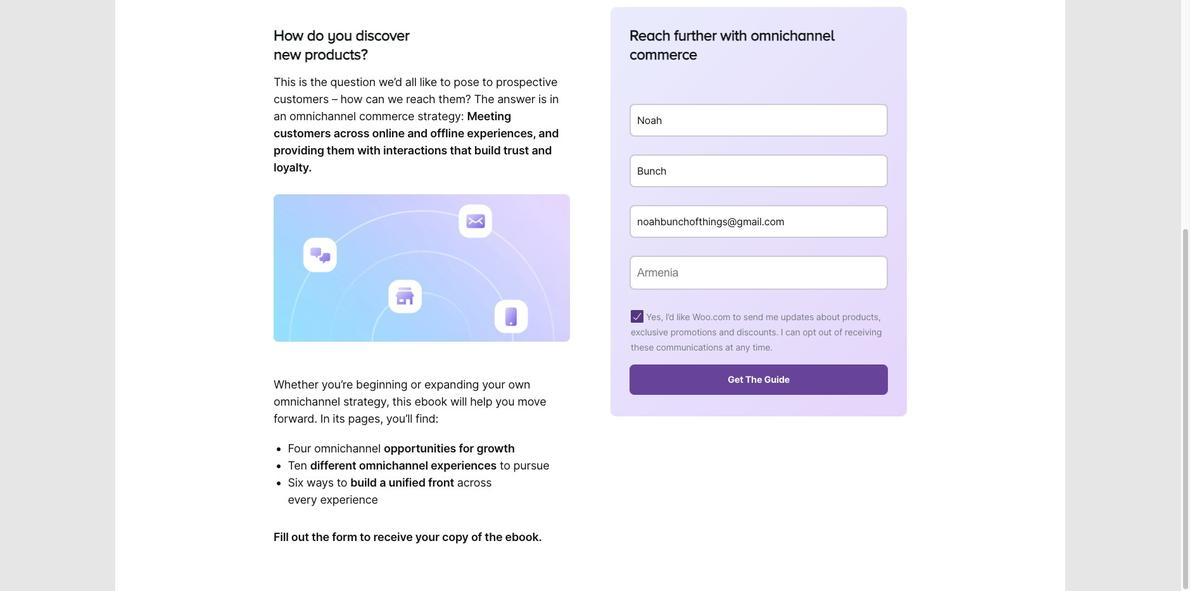 Task type: describe. For each thing, give the bounding box(es) containing it.
own
[[509, 378, 531, 392]]

all
[[405, 75, 417, 89]]

in
[[321, 413, 330, 426]]

commerce inside reach further with omnichannel commerce
[[630, 46, 698, 63]]

four omnichannel opportunities for growth ten different omnichannel experiences to pursue
[[288, 442, 550, 473]]

pose
[[454, 75, 480, 89]]

or
[[411, 378, 422, 392]]

out inside yes, i'd like woo.com to send me updates about products, exclusive promotions and discounts. i can opt out of receiving these communications at any time.
[[819, 327, 832, 338]]

omnichannel inside this is the question we'd all like to pose to prospective customers – how can we reach them? the answer is in an omnichannel commerce strategy:
[[290, 110, 356, 123]]

these
[[631, 342, 654, 353]]

to inside four omnichannel opportunities for growth ten different omnichannel experiences to pursue
[[500, 460, 511, 473]]

omnichannel inside reach further with omnichannel commerce
[[751, 27, 835, 44]]

to inside yes, i'd like woo.com to send me updates about products, exclusive promotions and discounts. i can opt out of receiving these communications at any time.
[[733, 312, 742, 323]]

reach
[[630, 27, 671, 44]]

and up interactions
[[408, 127, 428, 140]]

across inside across every experience
[[457, 477, 492, 490]]

the for out
[[312, 531, 330, 544]]

loyalty.
[[274, 161, 312, 174]]

we
[[388, 93, 403, 106]]

0 vertical spatial is
[[299, 75, 307, 89]]

the for is
[[310, 75, 328, 89]]

1 horizontal spatial is
[[539, 93, 547, 106]]

whether
[[274, 378, 319, 392]]

omnichannel inside "whether you're beginning or expanding your own omnichannel strategy, this ebook will help you move forward. in its pages, you'll find:"
[[274, 396, 340, 409]]

you inside how do you discover new products?
[[328, 27, 352, 44]]

0 horizontal spatial of
[[471, 531, 482, 544]]

fill out the form to receive your copy of the ebook.
[[274, 531, 542, 544]]

with inside reach further with omnichannel commerce
[[721, 27, 747, 44]]

forward.
[[274, 413, 317, 426]]

any
[[736, 342, 751, 353]]

yes,
[[647, 312, 664, 323]]

new
[[274, 46, 301, 63]]

Last name* text field
[[630, 155, 889, 188]]

meeting
[[467, 110, 511, 123]]

i'd
[[666, 312, 675, 323]]

0 horizontal spatial your
[[416, 531, 440, 544]]

reach
[[406, 93, 436, 106]]

we'd
[[379, 75, 402, 89]]

yes, i'd like woo.com to send me updates about products, exclusive promotions and discounts. i can opt out of receiving these communications at any time.
[[631, 312, 882, 353]]

interactions
[[383, 144, 448, 157]]

discounts.
[[737, 327, 779, 338]]

this
[[274, 75, 296, 89]]

exclusive
[[631, 327, 669, 338]]

copy
[[442, 531, 469, 544]]

trust
[[504, 144, 529, 157]]

strategy,
[[343, 396, 390, 409]]

promotions
[[671, 327, 717, 338]]

its
[[333, 413, 345, 426]]

unified
[[389, 477, 426, 490]]

woo.com
[[693, 312, 731, 323]]

strategy:
[[418, 110, 464, 123]]

and right trust
[[532, 144, 552, 157]]

at
[[726, 342, 734, 353]]

First name* text field
[[630, 104, 889, 137]]

how do you discover new products?
[[274, 27, 410, 63]]

providing
[[274, 144, 324, 157]]

ebook.
[[505, 531, 542, 544]]

fill
[[274, 531, 289, 544]]

how
[[341, 93, 363, 106]]

with inside meeting customers across online and offline experiences, and providing them with interactions that build trust and loyalty.
[[357, 144, 381, 157]]

updates
[[781, 312, 814, 323]]

i
[[781, 327, 784, 338]]

receiving
[[845, 327, 882, 338]]

to up the them?
[[440, 75, 451, 89]]

this
[[393, 396, 412, 409]]

do
[[307, 27, 324, 44]]

four
[[288, 442, 311, 456]]

move
[[518, 396, 547, 409]]

pursue
[[514, 460, 550, 473]]

an
[[274, 110, 287, 123]]

six ways to build a unified front
[[288, 477, 454, 490]]

growth
[[477, 442, 515, 456]]

like inside yes, i'd like woo.com to send me updates about products, exclusive promotions and discounts. i can opt out of receiving these communications at any time.
[[677, 312, 690, 323]]

this is the question we'd all like to pose to prospective customers – how can we reach them? the answer is in an omnichannel commerce strategy:
[[274, 75, 559, 123]]

products,
[[843, 312, 881, 323]]

opportunities
[[384, 442, 456, 456]]

find:
[[416, 413, 439, 426]]

beginning
[[356, 378, 408, 392]]

every experience
[[288, 494, 378, 507]]

ways
[[307, 477, 334, 490]]

prospective
[[496, 75, 558, 89]]

form
[[332, 531, 357, 544]]

and inside yes, i'd like woo.com to send me updates about products, exclusive promotions and discounts. i can opt out of receiving these communications at any time.
[[719, 327, 735, 338]]

about
[[817, 312, 840, 323]]



Task type: locate. For each thing, give the bounding box(es) containing it.
to down the growth
[[500, 460, 511, 473]]

is
[[299, 75, 307, 89], [539, 93, 547, 106]]

1 vertical spatial like
[[677, 312, 690, 323]]

of down about
[[835, 327, 843, 338]]

2 customers from the top
[[274, 127, 331, 140]]

customers up 'providing'
[[274, 127, 331, 140]]

1 vertical spatial you
[[496, 396, 515, 409]]

that
[[450, 144, 472, 157]]

the
[[310, 75, 328, 89], [312, 531, 330, 544], [485, 531, 503, 544]]

expanding
[[425, 378, 479, 392]]

customers inside meeting customers across online and offline experiences, and providing them with interactions that build trust and loyalty.
[[274, 127, 331, 140]]

build
[[475, 144, 501, 157], [351, 477, 377, 490]]

0 horizontal spatial you
[[328, 27, 352, 44]]

and
[[408, 127, 428, 140], [539, 127, 559, 140], [532, 144, 552, 157], [719, 327, 735, 338]]

1 vertical spatial customers
[[274, 127, 331, 140]]

1 vertical spatial commerce
[[359, 110, 415, 123]]

is right this in the top left of the page
[[299, 75, 307, 89]]

0 horizontal spatial with
[[357, 144, 381, 157]]

of inside yes, i'd like woo.com to send me updates about products, exclusive promotions and discounts. i can opt out of receiving these communications at any time.
[[835, 327, 843, 338]]

0 vertical spatial commerce
[[630, 46, 698, 63]]

to up the
[[483, 75, 493, 89]]

offline
[[431, 127, 465, 140]]

1 horizontal spatial out
[[819, 327, 832, 338]]

out
[[819, 327, 832, 338], [291, 531, 309, 544]]

1 horizontal spatial build
[[475, 144, 501, 157]]

build left a
[[351, 477, 377, 490]]

out right 'fill'
[[291, 531, 309, 544]]

is left in
[[539, 93, 547, 106]]

to
[[440, 75, 451, 89], [483, 75, 493, 89], [733, 312, 742, 323], [500, 460, 511, 473], [337, 477, 348, 490], [360, 531, 371, 544]]

six
[[288, 477, 304, 490]]

0 vertical spatial customers
[[274, 93, 329, 106]]

0 horizontal spatial like
[[420, 75, 437, 89]]

like inside this is the question we'd all like to pose to prospective customers – how can we reach them? the answer is in an omnichannel commerce strategy:
[[420, 75, 437, 89]]

build down experiences, at left
[[475, 144, 501, 157]]

0 horizontal spatial commerce
[[359, 110, 415, 123]]

discover
[[356, 27, 410, 44]]

in
[[550, 93, 559, 106]]

for
[[459, 442, 474, 456]]

1 vertical spatial with
[[357, 144, 381, 157]]

further
[[674, 27, 717, 44]]

you're
[[322, 378, 353, 392]]

of
[[835, 327, 843, 338], [471, 531, 482, 544]]

0 horizontal spatial is
[[299, 75, 307, 89]]

and down in
[[539, 127, 559, 140]]

1 vertical spatial of
[[471, 531, 482, 544]]

1 vertical spatial can
[[786, 327, 801, 338]]

across every experience
[[288, 477, 492, 507]]

you'll
[[386, 413, 413, 426]]

out down about
[[819, 327, 832, 338]]

0 vertical spatial your
[[482, 378, 506, 392]]

can inside yes, i'd like woo.com to send me updates about products, exclusive promotions and discounts. i can opt out of receiving these communications at any time.
[[786, 327, 801, 338]]

0 vertical spatial build
[[475, 144, 501, 157]]

across up them
[[334, 127, 370, 140]]

to right form
[[360, 531, 371, 544]]

–
[[332, 93, 338, 106]]

commerce up online
[[359, 110, 415, 123]]

your inside "whether you're beginning or expanding your own omnichannel strategy, this ebook will help you move forward. in its pages, you'll find:"
[[482, 378, 506, 392]]

Business email address* text field
[[630, 206, 889, 238]]

send
[[744, 312, 764, 323]]

customers
[[274, 93, 329, 106], [274, 127, 331, 140]]

of right copy
[[471, 531, 482, 544]]

1 horizontal spatial with
[[721, 27, 747, 44]]

can left we on the left top of page
[[366, 93, 385, 106]]

with
[[721, 27, 747, 44], [357, 144, 381, 157]]

time.
[[753, 342, 773, 353]]

0 vertical spatial out
[[819, 327, 832, 338]]

can inside this is the question we'd all like to pose to prospective customers – how can we reach them? the answer is in an omnichannel commerce strategy:
[[366, 93, 385, 106]]

front
[[428, 477, 454, 490]]

the
[[474, 93, 495, 106]]

reach further with omnichannel commerce
[[630, 27, 835, 63]]

1 customers from the top
[[274, 93, 329, 106]]

None submit
[[630, 365, 889, 396]]

your
[[482, 378, 506, 392], [416, 531, 440, 544]]

0 horizontal spatial across
[[334, 127, 370, 140]]

your left copy
[[416, 531, 440, 544]]

you up "products?"
[[328, 27, 352, 44]]

you down own
[[496, 396, 515, 409]]

1 horizontal spatial can
[[786, 327, 801, 338]]

you
[[328, 27, 352, 44], [496, 396, 515, 409]]

communications
[[657, 342, 723, 353]]

0 vertical spatial of
[[835, 327, 843, 338]]

1 vertical spatial is
[[539, 93, 547, 106]]

customers inside this is the question we'd all like to pose to prospective customers – how can we reach them? the answer is in an omnichannel commerce strategy:
[[274, 93, 329, 106]]

like
[[420, 75, 437, 89], [677, 312, 690, 323]]

1 vertical spatial your
[[416, 531, 440, 544]]

answer
[[498, 93, 536, 106]]

different
[[310, 460, 357, 473]]

across inside meeting customers across online and offline experiences, and providing them with interactions that build trust and loyalty.
[[334, 127, 370, 140]]

0 vertical spatial across
[[334, 127, 370, 140]]

can
[[366, 93, 385, 106], [786, 327, 801, 338]]

how
[[274, 27, 304, 44]]

whether you're beginning or expanding your own omnichannel strategy, this ebook will help you move forward. in its pages, you'll find:
[[274, 378, 547, 426]]

0 vertical spatial can
[[366, 93, 385, 106]]

0 horizontal spatial can
[[366, 93, 385, 106]]

ebook
[[415, 396, 448, 409]]

products?
[[305, 46, 368, 63]]

ten
[[288, 460, 307, 473]]

a
[[380, 477, 386, 490]]

with down online
[[357, 144, 381, 157]]

to down different
[[337, 477, 348, 490]]

the left ebook.
[[485, 531, 503, 544]]

the down "products?"
[[310, 75, 328, 89]]

across down the experiences
[[457, 477, 492, 490]]

1 vertical spatial across
[[457, 477, 492, 490]]

experiences,
[[467, 127, 536, 140]]

them?
[[439, 93, 471, 106]]

customers down this in the top left of the page
[[274, 93, 329, 106]]

0 vertical spatial like
[[420, 75, 437, 89]]

commerce inside this is the question we'd all like to pose to prospective customers – how can we reach them? the answer is in an omnichannel commerce strategy:
[[359, 110, 415, 123]]

0 vertical spatial you
[[328, 27, 352, 44]]

1 vertical spatial build
[[351, 477, 377, 490]]

like right i'd
[[677, 312, 690, 323]]

1 horizontal spatial commerce
[[630, 46, 698, 63]]

receive
[[374, 531, 413, 544]]

1 horizontal spatial across
[[457, 477, 492, 490]]

build inside meeting customers across online and offline experiences, and providing them with interactions that build trust and loyalty.
[[475, 144, 501, 157]]

and up at
[[719, 327, 735, 338]]

help
[[470, 396, 493, 409]]

0 vertical spatial with
[[721, 27, 747, 44]]

0 horizontal spatial build
[[351, 477, 377, 490]]

them
[[327, 144, 355, 157]]

pages,
[[348, 413, 383, 426]]

commerce down reach on the top of page
[[630, 46, 698, 63]]

1 horizontal spatial like
[[677, 312, 690, 323]]

the inside this is the question we'd all like to pose to prospective customers – how can we reach them? the answer is in an omnichannel commerce strategy:
[[310, 75, 328, 89]]

the left form
[[312, 531, 330, 544]]

1 horizontal spatial of
[[835, 327, 843, 338]]

online
[[372, 127, 405, 140]]

will
[[451, 396, 467, 409]]

1 vertical spatial out
[[291, 531, 309, 544]]

me
[[766, 312, 779, 323]]

with right further
[[721, 27, 747, 44]]

to left 'send'
[[733, 312, 742, 323]]

opt
[[803, 327, 817, 338]]

Yes, I'd like Woo.com to send me updates about products, exclusive promotions and discounts. I can opt out of receiving these communications at any time. checkbox
[[631, 311, 644, 323]]

1 horizontal spatial you
[[496, 396, 515, 409]]

experiences
[[431, 460, 497, 473]]

your up help
[[482, 378, 506, 392]]

you inside "whether you're beginning or expanding your own omnichannel strategy, this ebook will help you move forward. in its pages, you'll find:"
[[496, 396, 515, 409]]

0 horizontal spatial out
[[291, 531, 309, 544]]

question
[[331, 75, 376, 89]]

omnichannel
[[751, 27, 835, 44], [290, 110, 356, 123], [274, 396, 340, 409], [314, 442, 381, 456], [359, 460, 428, 473]]

can right i
[[786, 327, 801, 338]]

meeting customers across online and offline experiences, and providing them with interactions that build trust and loyalty.
[[274, 110, 559, 174]]

1 horizontal spatial your
[[482, 378, 506, 392]]

like right all
[[420, 75, 437, 89]]



Task type: vqa. For each thing, say whether or not it's contained in the screenshot.
ANGLE DOWN Icon
no



